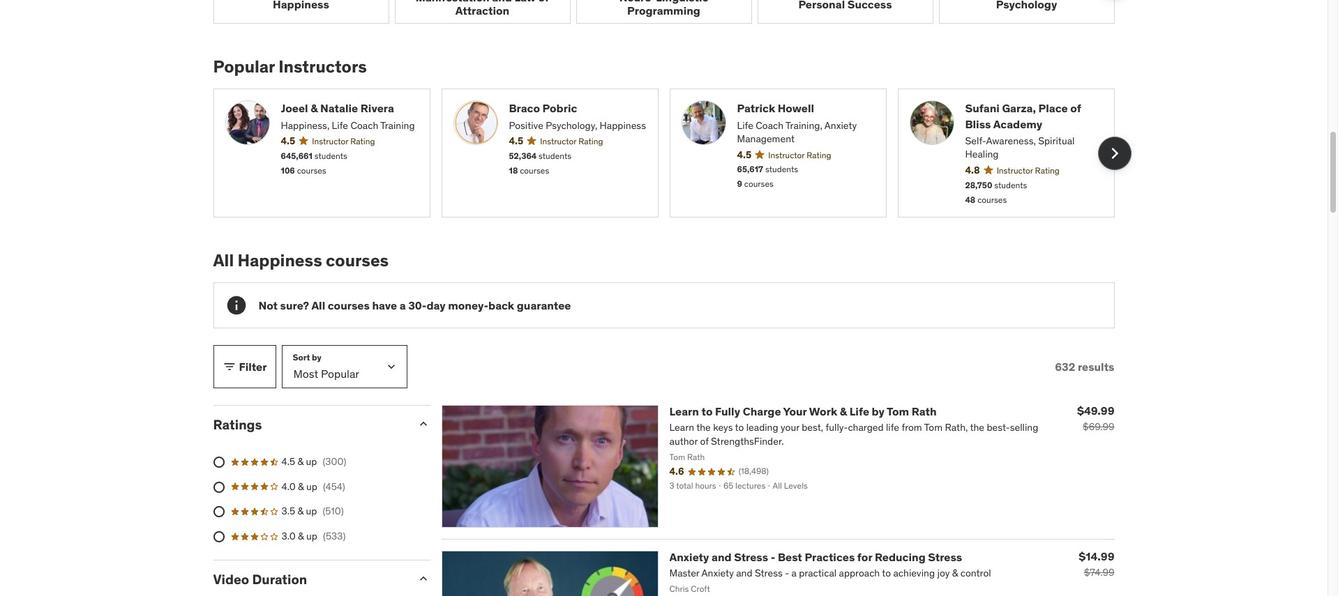 Task type: describe. For each thing, give the bounding box(es) containing it.
academy
[[993, 117, 1042, 131]]

4.5 & up (300)
[[281, 456, 346, 468]]

learn to fully charge your work & life by tom rath link
[[669, 405, 937, 419]]

sufani garza, place of bliss academy self-awareness, spiritual healing
[[965, 101, 1081, 161]]

video duration
[[213, 572, 307, 588]]

rath
[[912, 405, 937, 419]]

$14.99 $74.99
[[1079, 550, 1114, 579]]

braco pobric positive psychology, happiness
[[509, 101, 646, 132]]

courses for 18
[[520, 165, 549, 176]]

management
[[737, 133, 795, 145]]

sufani garza, place of bliss academy link
[[965, 101, 1103, 132]]

28,750
[[965, 180, 992, 190]]

courses for 106
[[297, 165, 326, 176]]

pobric
[[542, 101, 577, 115]]

small image for video duration
[[416, 572, 430, 586]]

4.5 for natalie
[[281, 135, 295, 147]]

your
[[783, 405, 807, 419]]

instructor rating for happiness
[[540, 136, 603, 147]]

carousel element
[[213, 89, 1131, 218]]

self-
[[965, 135, 986, 147]]

$69.99
[[1083, 421, 1114, 433]]

4.5 for positive
[[509, 135, 523, 147]]

0 horizontal spatial anxiety
[[669, 550, 709, 564]]

1 vertical spatial happiness
[[238, 250, 322, 272]]

law
[[514, 0, 536, 4]]

rating for coach
[[807, 150, 831, 160]]

instructor for training,
[[768, 150, 805, 160]]

0 horizontal spatial all
[[213, 250, 234, 272]]

9
[[737, 179, 742, 189]]

popular
[[213, 56, 275, 78]]

for
[[857, 550, 872, 564]]

manifestation
[[416, 0, 490, 4]]

patrick
[[737, 101, 775, 115]]

linguistic
[[656, 0, 708, 4]]

sufani
[[965, 101, 1000, 115]]

& for (454)
[[298, 480, 304, 493]]

$14.99
[[1079, 550, 1114, 564]]

anxiety inside patrick howell life coach training, anxiety management
[[824, 119, 857, 132]]

tom
[[887, 405, 909, 419]]

learn
[[669, 405, 699, 419]]

645,661 students 106 courses
[[281, 151, 347, 176]]

neuro-linguistic programming
[[619, 0, 708, 18]]

video duration button
[[213, 572, 405, 588]]

106
[[281, 165, 295, 176]]

& right work
[[840, 405, 847, 419]]

not sure? all courses have a 30-day money-back guarantee
[[258, 298, 571, 312]]

video
[[213, 572, 249, 588]]

3.5 & up (510)
[[281, 505, 344, 518]]

3.0
[[281, 530, 296, 543]]

day
[[427, 298, 446, 312]]

(533)
[[323, 530, 346, 543]]

manifestation and law of attraction
[[416, 0, 549, 18]]

duration
[[252, 572, 307, 588]]

natalie
[[320, 101, 358, 115]]

$49.99
[[1077, 404, 1114, 418]]

632
[[1055, 360, 1075, 374]]

and for anxiety
[[712, 550, 732, 564]]

next image
[[1103, 142, 1126, 164]]

fully
[[715, 405, 740, 419]]

patrick howell life coach training, anxiety management
[[737, 101, 857, 145]]

joeel & natalie rivera happiness, life coach training
[[281, 101, 415, 132]]

popular instructors element
[[213, 56, 1131, 218]]

patrick howell link
[[737, 101, 874, 116]]

up for 4.5 & up
[[306, 456, 317, 468]]

by
[[872, 405, 885, 419]]

of for sufani garza, place of bliss academy self-awareness, spiritual healing
[[1070, 101, 1081, 115]]

students for bliss
[[994, 180, 1027, 190]]

training
[[380, 119, 415, 132]]

4.0
[[281, 480, 296, 493]]

30-
[[408, 298, 427, 312]]

rating for of
[[1035, 165, 1060, 176]]

neuro-linguistic programming link
[[576, 0, 752, 24]]

garza,
[[1002, 101, 1036, 115]]

life inside patrick howell life coach training, anxiety management
[[737, 119, 753, 132]]

coach inside patrick howell life coach training, anxiety management
[[756, 119, 784, 132]]

$49.99 $69.99
[[1077, 404, 1114, 433]]

popular instructors
[[213, 56, 367, 78]]

courses for 48
[[977, 194, 1007, 205]]

positive
[[509, 119, 543, 132]]

4.8
[[965, 164, 980, 177]]

filter
[[239, 360, 267, 374]]

& for (300)
[[298, 456, 304, 468]]



Task type: vqa. For each thing, say whether or not it's contained in the screenshot.
simple
no



Task type: locate. For each thing, give the bounding box(es) containing it.
instructor rating for training,
[[768, 150, 831, 160]]

instructor rating down joeel & natalie rivera happiness, life coach training
[[312, 136, 375, 147]]

&
[[311, 101, 318, 115], [840, 405, 847, 419], [298, 456, 304, 468], [298, 480, 304, 493], [298, 505, 304, 518], [298, 530, 304, 543]]

instructor down psychology,
[[540, 136, 576, 147]]

life down natalie
[[332, 119, 348, 132]]

645,661
[[281, 151, 312, 161]]

instructor for bliss
[[997, 165, 1033, 176]]

instructor rating down the training,
[[768, 150, 831, 160]]

students for happiness
[[539, 151, 571, 161]]

of right the place
[[1070, 101, 1081, 115]]

courses left have
[[328, 298, 370, 312]]

0 vertical spatial anxiety
[[824, 119, 857, 132]]

of for manifestation and law of attraction
[[538, 0, 549, 4]]

0 vertical spatial of
[[538, 0, 549, 4]]

instructor rating down awareness,
[[997, 165, 1060, 176]]

instructor rating down psychology,
[[540, 136, 603, 147]]

filter button
[[213, 346, 276, 389]]

courses down 28,750
[[977, 194, 1007, 205]]

psychology,
[[546, 119, 597, 132]]

2 small image from the top
[[416, 572, 430, 586]]

& for rivera
[[311, 101, 318, 115]]

students inside 645,661 students 106 courses
[[314, 151, 347, 161]]

instructor rating for happiness,
[[312, 136, 375, 147]]

braco
[[509, 101, 540, 115]]

up
[[306, 456, 317, 468], [306, 480, 317, 493], [306, 505, 317, 518], [306, 530, 317, 543]]

632 results status
[[1055, 360, 1114, 374]]

& for (533)
[[298, 530, 304, 543]]

courses down 65,617
[[744, 179, 774, 189]]

work
[[809, 405, 837, 419]]

1 horizontal spatial all
[[311, 298, 325, 312]]

courses
[[297, 165, 326, 176], [520, 165, 549, 176], [744, 179, 774, 189], [977, 194, 1007, 205], [326, 250, 389, 272], [328, 298, 370, 312]]

1 horizontal spatial coach
[[756, 119, 784, 132]]

charge
[[743, 405, 781, 419]]

3.0 & up (533)
[[281, 530, 346, 543]]

ratings button
[[213, 417, 405, 433]]

up for 3.5 & up
[[306, 505, 317, 518]]

best
[[778, 550, 802, 564]]

life inside joeel & natalie rivera happiness, life coach training
[[332, 119, 348, 132]]

results
[[1078, 360, 1114, 374]]

braco pobric link
[[509, 101, 646, 116]]

happiness inside braco pobric positive psychology, happiness
[[600, 119, 646, 132]]

life left by
[[849, 405, 869, 419]]

coach up the management
[[756, 119, 784, 132]]

rating down joeel & natalie rivera happiness, life coach training
[[350, 136, 375, 147]]

students for happiness,
[[314, 151, 347, 161]]

small image
[[222, 360, 236, 374]]

courses inside 645,661 students 106 courses
[[297, 165, 326, 176]]

and left law
[[492, 0, 512, 4]]

students for training,
[[765, 164, 798, 175]]

and left -
[[712, 550, 732, 564]]

up left the "(300)"
[[306, 456, 317, 468]]

ratings
[[213, 417, 262, 433]]

students right 65,617
[[765, 164, 798, 175]]

0 horizontal spatial life
[[332, 119, 348, 132]]

courses for 9
[[744, 179, 774, 189]]

4.5 up 4.0
[[281, 456, 295, 468]]

small image
[[416, 417, 430, 431], [416, 572, 430, 586]]

learn to fully charge your work & life by tom rath
[[669, 405, 937, 419]]

stress left -
[[734, 550, 768, 564]]

happiness,
[[281, 119, 329, 132]]

4.5
[[281, 135, 295, 147], [509, 135, 523, 147], [737, 148, 752, 161], [281, 456, 295, 468]]

spiritual
[[1038, 135, 1075, 147]]

0 horizontal spatial stress
[[734, 550, 768, 564]]

manifestation and law of attraction link
[[395, 0, 570, 24]]

money-
[[448, 298, 488, 312]]

training,
[[786, 119, 822, 132]]

back
[[488, 298, 514, 312]]

to
[[702, 405, 713, 419]]

2 horizontal spatial life
[[849, 405, 869, 419]]

1 small image from the top
[[416, 417, 430, 431]]

1 vertical spatial anxiety
[[669, 550, 709, 564]]

& inside joeel & natalie rivera happiness, life coach training
[[311, 101, 318, 115]]

rating for rivera
[[350, 136, 375, 147]]

coach
[[350, 119, 378, 132], [756, 119, 784, 132]]

0 horizontal spatial coach
[[350, 119, 378, 132]]

1 horizontal spatial stress
[[928, 550, 962, 564]]

2 stress from the left
[[928, 550, 962, 564]]

0 horizontal spatial and
[[492, 0, 512, 4]]

4.5 up 65,617
[[737, 148, 752, 161]]

and inside manifestation and law of attraction
[[492, 0, 512, 4]]

sure?
[[280, 298, 309, 312]]

guarantee
[[517, 298, 571, 312]]

2 coach from the left
[[756, 119, 784, 132]]

joeel
[[281, 101, 308, 115]]

rating down the training,
[[807, 150, 831, 160]]

(300)
[[323, 456, 346, 468]]

0 horizontal spatial of
[[538, 0, 549, 4]]

1 horizontal spatial and
[[712, 550, 732, 564]]

and for manifestation
[[492, 0, 512, 4]]

students
[[314, 151, 347, 161], [539, 151, 571, 161], [765, 164, 798, 175], [994, 180, 1027, 190]]

(454)
[[323, 480, 345, 493]]

up for 4.0 & up
[[306, 480, 317, 493]]

happiness down braco pobric link
[[600, 119, 646, 132]]

anxiety and stress - best practices for reducing stress
[[669, 550, 962, 564]]

& up happiness, on the top left of page
[[311, 101, 318, 115]]

4.5 up 52,364
[[509, 135, 523, 147]]

0 vertical spatial happiness
[[600, 119, 646, 132]]

4.0 & up (454)
[[281, 480, 345, 493]]

stress
[[734, 550, 768, 564], [928, 550, 962, 564]]

65,617
[[737, 164, 763, 175]]

students right 645,661
[[314, 151, 347, 161]]

up left (533)
[[306, 530, 317, 543]]

happiness up not
[[238, 250, 322, 272]]

& up 4.0 & up (454)
[[298, 456, 304, 468]]

0 horizontal spatial happiness
[[238, 250, 322, 272]]

life
[[332, 119, 348, 132], [737, 119, 753, 132], [849, 405, 869, 419]]

& for (510)
[[298, 505, 304, 518]]

life down patrick
[[737, 119, 753, 132]]

& right 3.0
[[298, 530, 304, 543]]

courses down 52,364
[[520, 165, 549, 176]]

1 horizontal spatial anxiety
[[824, 119, 857, 132]]

bliss
[[965, 117, 991, 131]]

0 vertical spatial all
[[213, 250, 234, 272]]

courses down 645,661
[[297, 165, 326, 176]]

stress right "reducing"
[[928, 550, 962, 564]]

neuro-
[[619, 0, 656, 4]]

rating for psychology,
[[578, 136, 603, 147]]

(510)
[[323, 505, 344, 518]]

students inside 65,617 students 9 courses
[[765, 164, 798, 175]]

coach inside joeel & natalie rivera happiness, life coach training
[[350, 119, 378, 132]]

1 vertical spatial and
[[712, 550, 732, 564]]

of inside sufani garza, place of bliss academy self-awareness, spiritual healing
[[1070, 101, 1081, 115]]

anxiety
[[824, 119, 857, 132], [669, 550, 709, 564]]

small image for ratings
[[416, 417, 430, 431]]

& right 4.0
[[298, 480, 304, 493]]

courses inside 65,617 students 9 courses
[[744, 179, 774, 189]]

1 vertical spatial small image
[[416, 572, 430, 586]]

students right 28,750
[[994, 180, 1027, 190]]

courses up have
[[326, 250, 389, 272]]

0 vertical spatial small image
[[416, 417, 430, 431]]

0 vertical spatial and
[[492, 0, 512, 4]]

of
[[538, 0, 549, 4], [1070, 101, 1081, 115]]

a
[[400, 298, 406, 312]]

courses inside "28,750 students 48 courses"
[[977, 194, 1007, 205]]

1 horizontal spatial happiness
[[600, 119, 646, 132]]

1 vertical spatial of
[[1070, 101, 1081, 115]]

& right 3.5
[[298, 505, 304, 518]]

up left (510)
[[306, 505, 317, 518]]

52,364 students 18 courses
[[509, 151, 571, 176]]

up for 3.0 & up
[[306, 530, 317, 543]]

awareness,
[[986, 135, 1036, 147]]

of inside manifestation and law of attraction
[[538, 0, 549, 4]]

instructor rating
[[312, 136, 375, 147], [540, 136, 603, 147], [768, 150, 831, 160], [997, 165, 1060, 176]]

all
[[213, 250, 234, 272], [311, 298, 325, 312]]

instructor down the management
[[768, 150, 805, 160]]

1 vertical spatial all
[[311, 298, 325, 312]]

3.5
[[281, 505, 295, 518]]

65,617 students 9 courses
[[737, 164, 798, 189]]

instructors
[[279, 56, 367, 78]]

rating down psychology,
[[578, 136, 603, 147]]

instructor rating for bliss
[[997, 165, 1060, 176]]

$74.99
[[1084, 567, 1114, 579]]

4.5 up 645,661
[[281, 135, 295, 147]]

joeel & natalie rivera link
[[281, 101, 418, 116]]

students inside "28,750 students 48 courses"
[[994, 180, 1027, 190]]

instructor for happiness
[[540, 136, 576, 147]]

howell
[[778, 101, 814, 115]]

up left (454)
[[306, 480, 317, 493]]

students inside 52,364 students 18 courses
[[539, 151, 571, 161]]

practices
[[805, 550, 855, 564]]

48
[[965, 194, 975, 205]]

and
[[492, 0, 512, 4], [712, 550, 732, 564]]

instructor for happiness,
[[312, 136, 348, 147]]

1 stress from the left
[[734, 550, 768, 564]]

1 horizontal spatial of
[[1070, 101, 1081, 115]]

of right law
[[538, 0, 549, 4]]

students right 52,364
[[539, 151, 571, 161]]

not
[[258, 298, 278, 312]]

anxiety and stress - best practices for reducing stress link
[[669, 550, 962, 564]]

programming
[[627, 4, 700, 18]]

courses inside 52,364 students 18 courses
[[520, 165, 549, 176]]

1 coach from the left
[[350, 119, 378, 132]]

52,364
[[509, 151, 537, 161]]

-
[[771, 550, 775, 564]]

28,750 students 48 courses
[[965, 180, 1027, 205]]

4.5 for life
[[737, 148, 752, 161]]

place
[[1038, 101, 1068, 115]]

healing
[[965, 148, 999, 161]]

attraction
[[455, 4, 509, 18]]

reducing
[[875, 550, 926, 564]]

rating down spiritual
[[1035, 165, 1060, 176]]

1 horizontal spatial life
[[737, 119, 753, 132]]

rating
[[350, 136, 375, 147], [578, 136, 603, 147], [807, 150, 831, 160], [1035, 165, 1060, 176]]

instructor up 645,661 students 106 courses in the left top of the page
[[312, 136, 348, 147]]

courses for all
[[328, 298, 370, 312]]

have
[[372, 298, 397, 312]]

instructor up "28,750 students 48 courses"
[[997, 165, 1033, 176]]

coach down rivera
[[350, 119, 378, 132]]



